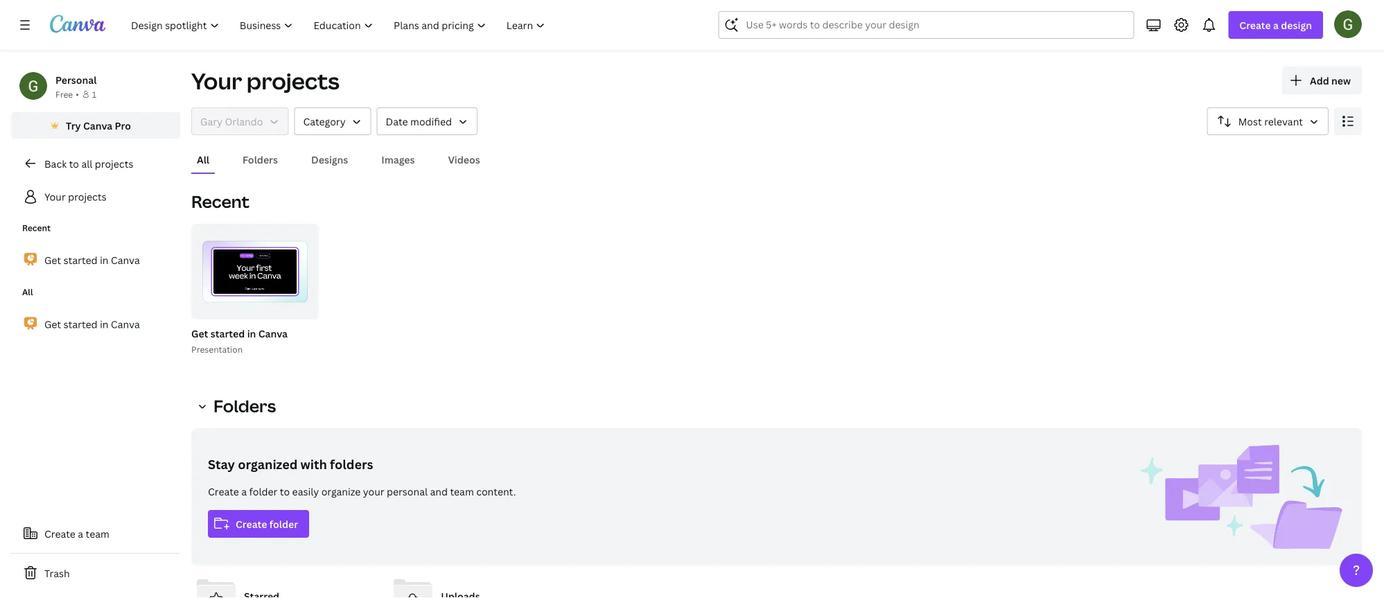 Task type: describe. For each thing, give the bounding box(es) containing it.
create for create a team
[[44, 527, 75, 541]]

1 vertical spatial your projects
[[44, 190, 107, 204]]

orlando
[[225, 115, 263, 128]]

back to all projects
[[44, 157, 133, 170]]

personal
[[387, 485, 428, 498]]

create folder button
[[208, 510, 309, 538]]

27
[[301, 304, 309, 313]]

modified
[[411, 115, 452, 128]]

folders inside folders button
[[243, 153, 278, 166]]

gary orlando
[[200, 115, 263, 128]]

1 for 1 of 27
[[283, 304, 287, 313]]

•
[[76, 88, 79, 100]]

all inside "button"
[[197, 153, 209, 166]]

create a design
[[1240, 18, 1313, 32]]

videos button
[[443, 146, 486, 173]]

create a design button
[[1229, 11, 1324, 39]]

0 horizontal spatial recent
[[22, 222, 51, 234]]

folders inside folders dropdown button
[[214, 395, 276, 417]]

get for 1st get started in canva link from the top of the page
[[44, 254, 61, 267]]

add new
[[1311, 74, 1351, 87]]

free •
[[55, 88, 79, 100]]

Owner button
[[191, 107, 289, 135]]

folders button
[[191, 392, 284, 420]]

1 horizontal spatial your projects
[[191, 66, 340, 96]]

Sort by button
[[1208, 107, 1329, 135]]

1 of 27
[[283, 304, 309, 313]]

create a folder to easily organize your personal and team content.
[[208, 485, 516, 498]]

back
[[44, 157, 67, 170]]

2 get started in canva link from the top
[[11, 310, 180, 339]]

designs button
[[306, 146, 354, 173]]

and
[[430, 485, 448, 498]]

easily
[[292, 485, 319, 498]]

all
[[81, 157, 92, 170]]

get started in canva for second get started in canva link from the top
[[44, 318, 140, 331]]

canva inside get started in canva presentation
[[258, 327, 288, 340]]

videos
[[448, 153, 480, 166]]

most
[[1239, 115, 1263, 128]]

organized
[[238, 456, 298, 473]]

started for 1st get started in canva link from the top of the page
[[64, 254, 98, 267]]

in inside get started in canva presentation
[[247, 327, 256, 340]]

gary
[[200, 115, 223, 128]]

presentation
[[191, 344, 243, 355]]

images
[[382, 153, 415, 166]]

0 vertical spatial your
[[191, 66, 242, 96]]

2 vertical spatial projects
[[68, 190, 107, 204]]

in for 1st get started in canva link from the top of the page
[[100, 254, 109, 267]]

team inside create a team button
[[86, 527, 109, 541]]

your
[[363, 485, 385, 498]]

date modified
[[386, 115, 452, 128]]

category
[[303, 115, 346, 128]]

your projects link
[[11, 183, 180, 211]]

images button
[[376, 146, 421, 173]]

folder inside create folder button
[[270, 518, 298, 531]]

date
[[386, 115, 408, 128]]

1 vertical spatial all
[[22, 286, 33, 298]]

get for second get started in canva link from the top
[[44, 318, 61, 331]]



Task type: locate. For each thing, give the bounding box(es) containing it.
get started in canva button
[[191, 325, 288, 343]]

a for design
[[1274, 18, 1279, 32]]

create
[[1240, 18, 1272, 32], [208, 485, 239, 498], [236, 518, 267, 531], [44, 527, 75, 541]]

1 vertical spatial get started in canva link
[[11, 310, 180, 339]]

free
[[55, 88, 73, 100]]

1 right •
[[92, 88, 97, 100]]

0 horizontal spatial to
[[69, 157, 79, 170]]

folder down organized
[[249, 485, 278, 498]]

your up 'gary'
[[191, 66, 242, 96]]

to
[[69, 157, 79, 170], [280, 485, 290, 498]]

1 horizontal spatial 1
[[283, 304, 287, 313]]

create inside button
[[236, 518, 267, 531]]

1 vertical spatial team
[[86, 527, 109, 541]]

create left the design
[[1240, 18, 1272, 32]]

get inside get started in canva presentation
[[191, 327, 208, 340]]

team
[[450, 485, 474, 498], [86, 527, 109, 541]]

in
[[100, 254, 109, 267], [100, 318, 109, 331], [247, 327, 256, 340]]

folders up organized
[[214, 395, 276, 417]]

0 vertical spatial 1
[[92, 88, 97, 100]]

folders
[[330, 456, 373, 473]]

back to all projects link
[[11, 150, 180, 178]]

1 vertical spatial recent
[[22, 222, 51, 234]]

1 vertical spatial folders
[[214, 395, 276, 417]]

in for second get started in canva link from the top
[[100, 318, 109, 331]]

add new button
[[1283, 67, 1363, 94]]

1 horizontal spatial to
[[280, 485, 290, 498]]

a up create folder button
[[242, 485, 247, 498]]

folders
[[243, 153, 278, 166], [214, 395, 276, 417]]

content.
[[476, 485, 516, 498]]

2 get started in canva from the top
[[44, 318, 140, 331]]

team right and on the left bottom of page
[[450, 485, 474, 498]]

try canva pro button
[[11, 112, 180, 139]]

pro
[[115, 119, 131, 132]]

1 vertical spatial 1
[[283, 304, 287, 313]]

get started in canva link
[[11, 245, 180, 275], [11, 310, 180, 339]]

a for folder
[[242, 485, 247, 498]]

trash link
[[11, 560, 180, 587]]

folder
[[249, 485, 278, 498], [270, 518, 298, 531]]

2 vertical spatial a
[[78, 527, 83, 541]]

1 horizontal spatial all
[[197, 153, 209, 166]]

all
[[197, 153, 209, 166], [22, 286, 33, 298]]

gary orlando image
[[1335, 10, 1363, 38]]

add
[[1311, 74, 1330, 87]]

recent down your projects link
[[22, 222, 51, 234]]

None search field
[[719, 11, 1135, 39]]

create a team
[[44, 527, 109, 541]]

projects right all on the left top
[[95, 157, 133, 170]]

1 vertical spatial folder
[[270, 518, 298, 531]]

stay organized with folders
[[208, 456, 373, 473]]

folders button
[[237, 146, 284, 173]]

started for second get started in canva link from the top
[[64, 318, 98, 331]]

a for team
[[78, 527, 83, 541]]

1
[[92, 88, 97, 100], [283, 304, 287, 313]]

0 horizontal spatial your
[[44, 190, 66, 204]]

create down stay
[[208, 485, 239, 498]]

projects down all on the left top
[[68, 190, 107, 204]]

0 horizontal spatial your projects
[[44, 190, 107, 204]]

started
[[64, 254, 98, 267], [64, 318, 98, 331], [211, 327, 245, 340]]

0 horizontal spatial team
[[86, 527, 109, 541]]

canva inside button
[[83, 119, 112, 132]]

1 for 1
[[92, 88, 97, 100]]

0 vertical spatial a
[[1274, 18, 1279, 32]]

your down "back"
[[44, 190, 66, 204]]

0 horizontal spatial a
[[78, 527, 83, 541]]

to left all on the left top
[[69, 157, 79, 170]]

1 vertical spatial to
[[280, 485, 290, 498]]

recent
[[191, 190, 250, 213], [22, 222, 51, 234]]

0 vertical spatial get started in canva link
[[11, 245, 180, 275]]

most relevant
[[1239, 115, 1304, 128]]

0 vertical spatial folder
[[249, 485, 278, 498]]

to inside back to all projects link
[[69, 157, 79, 170]]

0 vertical spatial folders
[[243, 153, 278, 166]]

new
[[1332, 74, 1351, 87]]

your projects up orlando at the left top of the page
[[191, 66, 340, 96]]

1 horizontal spatial your
[[191, 66, 242, 96]]

a inside button
[[78, 527, 83, 541]]

0 horizontal spatial 1
[[92, 88, 97, 100]]

top level navigation element
[[122, 11, 557, 39]]

1 vertical spatial a
[[242, 485, 247, 498]]

1 horizontal spatial recent
[[191, 190, 250, 213]]

trash
[[44, 567, 70, 580]]

create for create folder
[[236, 518, 267, 531]]

1 vertical spatial get started in canva
[[44, 318, 140, 331]]

create inside button
[[44, 527, 75, 541]]

folders down orlando at the left top of the page
[[243, 153, 278, 166]]

1 left of at the left bottom of the page
[[283, 304, 287, 313]]

all button
[[191, 146, 215, 173]]

1 get started in canva from the top
[[44, 254, 140, 267]]

1 vertical spatial your
[[44, 190, 66, 204]]

0 vertical spatial get started in canva
[[44, 254, 140, 267]]

0 vertical spatial your projects
[[191, 66, 340, 96]]

2 horizontal spatial a
[[1274, 18, 1279, 32]]

1 horizontal spatial a
[[242, 485, 247, 498]]

organize
[[321, 485, 361, 498]]

0 vertical spatial projects
[[247, 66, 340, 96]]

try
[[66, 119, 81, 132]]

personal
[[55, 73, 97, 86]]

started inside get started in canva presentation
[[211, 327, 245, 340]]

0 vertical spatial team
[[450, 485, 474, 498]]

0 vertical spatial recent
[[191, 190, 250, 213]]

get started in canva for 1st get started in canva link from the top of the page
[[44, 254, 140, 267]]

create folder
[[236, 518, 298, 531]]

1 vertical spatial projects
[[95, 157, 133, 170]]

Category button
[[294, 107, 371, 135]]

canva
[[83, 119, 112, 132], [111, 254, 140, 267], [111, 318, 140, 331], [258, 327, 288, 340]]

designs
[[311, 153, 348, 166]]

create for create a folder to easily organize your personal and team content.
[[208, 485, 239, 498]]

relevant
[[1265, 115, 1304, 128]]

create down organized
[[236, 518, 267, 531]]

create up trash
[[44, 527, 75, 541]]

create for create a design
[[1240, 18, 1272, 32]]

a inside dropdown button
[[1274, 18, 1279, 32]]

a
[[1274, 18, 1279, 32], [242, 485, 247, 498], [78, 527, 83, 541]]

your projects down all on the left top
[[44, 190, 107, 204]]

create inside dropdown button
[[1240, 18, 1272, 32]]

0 horizontal spatial all
[[22, 286, 33, 298]]

try canva pro
[[66, 119, 131, 132]]

get started in canva presentation
[[191, 327, 288, 355]]

to left easily
[[280, 485, 290, 498]]

design
[[1282, 18, 1313, 32]]

Search search field
[[746, 12, 1107, 38]]

with
[[301, 456, 327, 473]]

projects
[[247, 66, 340, 96], [95, 157, 133, 170], [68, 190, 107, 204]]

get started in canva
[[44, 254, 140, 267], [44, 318, 140, 331]]

team up trash link
[[86, 527, 109, 541]]

recent down the all "button"
[[191, 190, 250, 213]]

a left the design
[[1274, 18, 1279, 32]]

of
[[289, 304, 299, 313]]

projects up category
[[247, 66, 340, 96]]

create a team button
[[11, 520, 180, 548]]

get
[[44, 254, 61, 267], [44, 318, 61, 331], [191, 327, 208, 340]]

1 horizontal spatial team
[[450, 485, 474, 498]]

0 vertical spatial all
[[197, 153, 209, 166]]

1 get started in canva link from the top
[[11, 245, 180, 275]]

a up trash link
[[78, 527, 83, 541]]

your
[[191, 66, 242, 96], [44, 190, 66, 204]]

0 vertical spatial to
[[69, 157, 79, 170]]

stay
[[208, 456, 235, 473]]

folder down easily
[[270, 518, 298, 531]]

Date modified button
[[377, 107, 478, 135]]

your projects
[[191, 66, 340, 96], [44, 190, 107, 204]]



Task type: vqa. For each thing, say whether or not it's contained in the screenshot.
Home link
no



